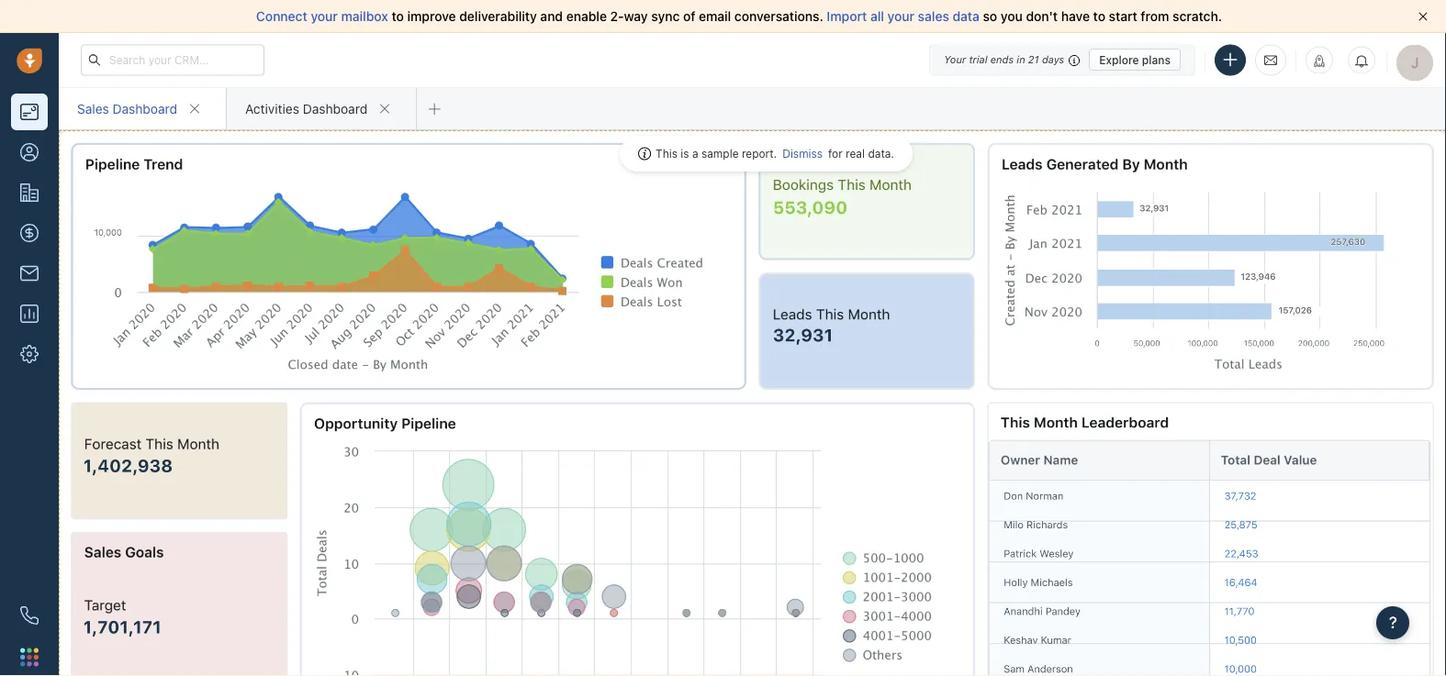 Task type: locate. For each thing, give the bounding box(es) containing it.
Search your CRM... text field
[[81, 45, 264, 76]]

your
[[311, 9, 338, 24], [887, 9, 914, 24]]

1 horizontal spatial your
[[887, 9, 914, 24]]

report.
[[742, 147, 777, 160]]

way
[[624, 9, 648, 24]]

dashboard right sales
[[113, 101, 177, 116]]

to left start
[[1093, 9, 1105, 24]]

you
[[1001, 9, 1023, 24]]

1 horizontal spatial to
[[1093, 9, 1105, 24]]

connect
[[256, 9, 307, 24]]

connect your mailbox link
[[256, 9, 392, 24]]

import
[[827, 9, 867, 24]]

1 horizontal spatial dashboard
[[303, 101, 367, 116]]

enable
[[566, 9, 607, 24]]

don't
[[1026, 9, 1058, 24]]

freshworks switcher image
[[20, 648, 39, 667]]

1 dashboard from the left
[[113, 101, 177, 116]]

to
[[392, 9, 404, 24], [1093, 9, 1105, 24]]

your
[[944, 54, 966, 66]]

phone image
[[20, 607, 39, 625]]

all
[[870, 9, 884, 24]]

dashboard
[[113, 101, 177, 116], [303, 101, 367, 116]]

real
[[846, 147, 865, 160]]

your trial ends in 21 days
[[944, 54, 1064, 66]]

conversations.
[[734, 9, 823, 24]]

2-
[[610, 9, 624, 24]]

0 horizontal spatial dashboard
[[113, 101, 177, 116]]

21
[[1028, 54, 1039, 66]]

sales
[[918, 9, 949, 24]]

sync
[[651, 9, 680, 24]]

ends
[[990, 54, 1014, 66]]

to right 'mailbox'
[[392, 9, 404, 24]]

deliverability
[[459, 9, 537, 24]]

sales
[[77, 101, 109, 116]]

your right all
[[887, 9, 914, 24]]

2 dashboard from the left
[[303, 101, 367, 116]]

data.
[[868, 147, 894, 160]]

0 horizontal spatial your
[[311, 9, 338, 24]]

dashboard right activities
[[303, 101, 367, 116]]

0 horizontal spatial to
[[392, 9, 404, 24]]

your left 'mailbox'
[[311, 9, 338, 24]]

scratch.
[[1173, 9, 1222, 24]]

sample
[[701, 147, 739, 160]]

import all your sales data link
[[827, 9, 983, 24]]

of
[[683, 9, 695, 24]]

in
[[1017, 54, 1025, 66]]



Task type: vqa. For each thing, say whether or not it's contained in the screenshot.
second Dashboard from right
yes



Task type: describe. For each thing, give the bounding box(es) containing it.
sales dashboard
[[77, 101, 177, 116]]

trial
[[969, 54, 987, 66]]

1 your from the left
[[311, 9, 338, 24]]

for
[[828, 147, 843, 160]]

connect your mailbox to improve deliverability and enable 2-way sync of email conversations. import all your sales data so you don't have to start from scratch.
[[256, 9, 1222, 24]]

dismiss
[[782, 147, 823, 160]]

so
[[983, 9, 997, 24]]

dismiss button
[[777, 145, 828, 163]]

email
[[699, 9, 731, 24]]

improve
[[407, 9, 456, 24]]

dashboard for sales dashboard
[[113, 101, 177, 116]]

mailbox
[[341, 9, 388, 24]]

activities
[[245, 101, 299, 116]]

explore
[[1099, 53, 1139, 66]]

1 to from the left
[[392, 9, 404, 24]]

this is a sample report. dismiss for real data.
[[656, 147, 894, 160]]

activities dashboard
[[245, 101, 367, 116]]

explore plans link
[[1089, 49, 1181, 71]]

plans
[[1142, 53, 1171, 66]]

close image
[[1418, 12, 1428, 21]]

is
[[681, 147, 689, 160]]

a
[[692, 147, 698, 160]]

from
[[1141, 9, 1169, 24]]

have
[[1061, 9, 1090, 24]]

what's new image
[[1313, 55, 1326, 67]]

explore plans
[[1099, 53, 1171, 66]]

2 to from the left
[[1093, 9, 1105, 24]]

phone element
[[11, 598, 48, 634]]

this
[[656, 147, 678, 160]]

and
[[540, 9, 563, 24]]

dashboard for activities dashboard
[[303, 101, 367, 116]]

2 your from the left
[[887, 9, 914, 24]]

send email image
[[1264, 53, 1277, 68]]

data
[[953, 9, 980, 24]]

days
[[1042, 54, 1064, 66]]

start
[[1109, 9, 1137, 24]]



